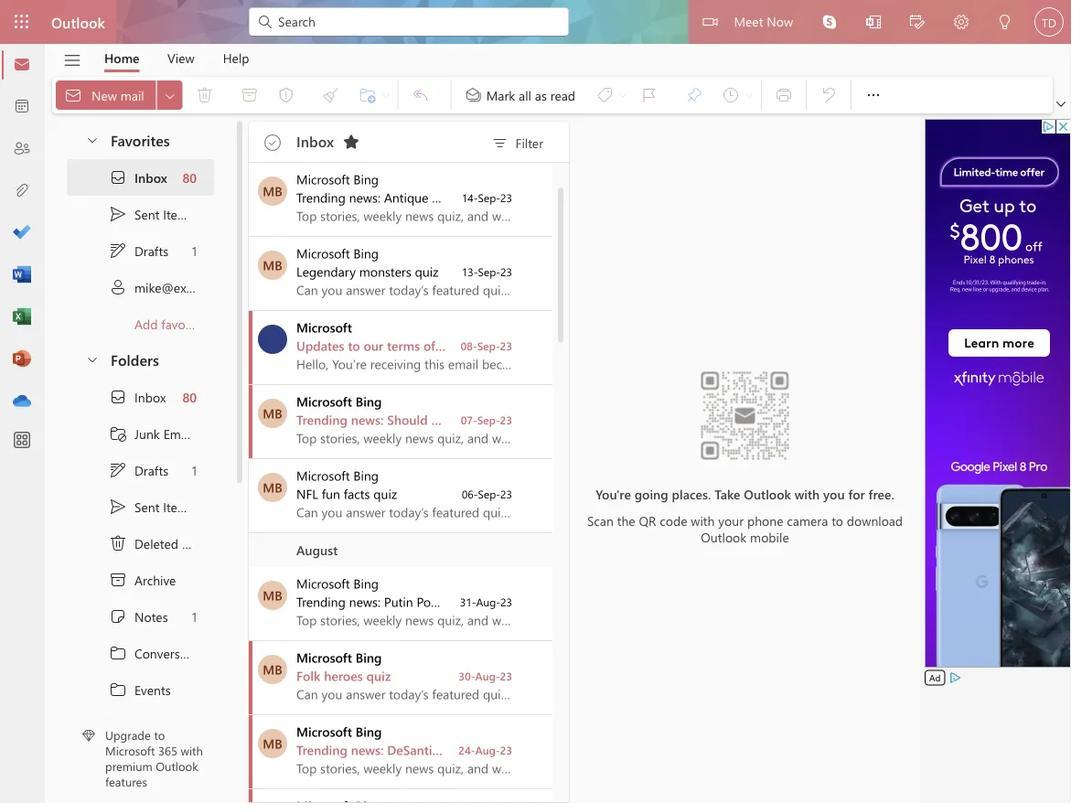 Task type: vqa. For each thing, say whether or not it's contained in the screenshot.
Appearance button
no



Task type: locate. For each thing, give the bounding box(es) containing it.
excel image
[[13, 308, 31, 327]]

sep- for antique
[[478, 190, 500, 205]]

0 vertical spatial drafts
[[134, 242, 168, 259]]

trending for trending news: should supreme court disqualify trump from… and more
[[296, 411, 348, 428]]

 filter
[[491, 134, 543, 153]]

1  tree item from the top
[[67, 635, 214, 671]]

to inside "you're going places. take outlook with you for free. scan the qr code with your phone camera to download outlook mobile"
[[832, 512, 843, 529]]

 up 
[[109, 241, 127, 260]]

more apps image
[[13, 432, 31, 450]]

tab list containing home
[[91, 44, 263, 72]]

2  drafts from the top
[[109, 461, 168, 479]]

microsoft up fun
[[296, 467, 350, 484]]

microsoft bing for folk heroes quiz
[[296, 649, 382, 666]]

trump
[[583, 411, 620, 428]]

 inbox down folders tree item
[[109, 388, 166, 406]]

items up " mike@example.com"
[[163, 206, 194, 223]]

bing up facts
[[353, 467, 379, 484]]

2 trending from the top
[[296, 411, 348, 428]]

quiz for folk heroes quiz
[[366, 667, 391, 684]]

3 microsoft bing image from the top
[[258, 581, 287, 610]]

1 vertical spatial 80
[[182, 389, 197, 405]]

1 vertical spatial  sent items
[[109, 498, 194, 516]]

1 down "email"
[[192, 462, 197, 479]]

07-
[[461, 413, 477, 427]]

and for china…
[[631, 593, 653, 610]]

0 vertical spatial  inbox
[[109, 168, 167, 187]]

to left our
[[348, 337, 360, 354]]

 sent items up deleted
[[109, 498, 194, 516]]

0 vertical spatial 1
[[192, 242, 197, 259]]

inbox up  junk email
[[134, 389, 166, 405]]

1 80 from the top
[[182, 169, 197, 186]]

2 vertical spatial aug-
[[475, 743, 500, 757]]

 down  new mail at the top of page
[[85, 132, 100, 147]]

2 vertical spatial items
[[182, 535, 213, 552]]

3 trending from the top
[[296, 593, 346, 610]]

august heading
[[249, 533, 552, 567]]

 sent items up the  tree item
[[109, 205, 194, 223]]

1  drafts from the top
[[109, 241, 168, 260]]

 button inside favorites tree item
[[76, 123, 107, 156]]

items right deleted
[[182, 535, 213, 552]]

 tree item up 
[[67, 232, 214, 269]]

microsoft bing image left the "nfl"
[[258, 473, 287, 502]]

2  tree item from the top
[[67, 671, 214, 708]]

news: left desantis
[[351, 741, 384, 758]]

quiz right facts
[[373, 485, 397, 502]]

0 vertical spatial  tree item
[[67, 159, 214, 196]]

more
[[688, 189, 718, 206], [691, 411, 721, 428], [656, 593, 686, 610], [677, 741, 708, 758]]

 tree item down favorites tree item
[[67, 196, 214, 232]]

 up  at the bottom left of page
[[109, 498, 127, 516]]

legendary
[[296, 263, 356, 280]]

 button left the folders
[[76, 342, 107, 376]]

mb for trending news: should supreme court disqualify trump from… and more
[[263, 405, 282, 422]]

you're
[[596, 486, 631, 503]]

bing for trending news: desantis disappears, vivek rises and woke… and more
[[356, 723, 382, 740]]

complain
[[491, 593, 545, 610]]

0 vertical spatial quiz
[[415, 263, 439, 280]]

2 microsoft bing image from the top
[[258, 399, 287, 428]]

1 microsoft bing image from the top
[[258, 177, 287, 206]]

bing for trending news: putin powerless to complain about china… and more
[[353, 575, 379, 592]]

1  from the top
[[109, 241, 127, 260]]

 inbox down favorites tree item
[[109, 168, 167, 187]]

14-sep-23
[[462, 190, 512, 205]]

bing for trending news: antique singer sewing machine values & what… and more
[[353, 171, 379, 188]]

 for 
[[109, 461, 127, 479]]

06-
[[462, 487, 478, 501]]

powerpoint image
[[13, 350, 31, 369]]

disqualify
[[523, 411, 579, 428]]

sewing
[[471, 189, 512, 206]]

with left your
[[691, 512, 715, 529]]

 drafts down  tree item
[[109, 461, 168, 479]]

favorites tree item
[[67, 123, 214, 159]]

0 vertical spatial 
[[109, 644, 127, 662]]

1 vertical spatial  button
[[76, 342, 107, 376]]

word image
[[13, 266, 31, 284]]

microsoft for trending news: putin powerless to complain about china… and more
[[296, 575, 350, 592]]

 tree item
[[67, 415, 214, 452]]

drafts inside "tree"
[[134, 462, 168, 479]]

 down 
[[109, 461, 127, 479]]

 button
[[855, 77, 892, 113]]

select a conversation checkbox down microsoft "icon"
[[252, 385, 296, 428]]

2 select a conversation checkbox from the top
[[252, 641, 296, 684]]

outlook inside banner
[[51, 12, 105, 32]]

microsoft bing down 'heroes'
[[296, 723, 382, 740]]

select a conversation checkbox for trending news: should supreme court disqualify trump from… and more
[[252, 385, 296, 428]]

0 vertical spatial  drafts
[[109, 241, 168, 260]]

aug-
[[476, 595, 500, 609], [475, 669, 500, 683], [475, 743, 500, 757]]

trending down inbox heading
[[296, 189, 346, 206]]

 drafts inside "tree"
[[109, 461, 168, 479]]

to do image
[[13, 224, 31, 242]]

 button inside folders tree item
[[76, 342, 107, 376]]

1 vertical spatial  tree item
[[67, 379, 214, 415]]

1 1 from the top
[[192, 242, 197, 259]]


[[266, 134, 280, 149]]

0 vertical spatial 
[[163, 88, 177, 103]]

tree
[[67, 379, 214, 803]]

1 sent from the top
[[134, 206, 160, 223]]

microsoft inside microsoft updates to our terms of use 08-sep-23
[[296, 319, 352, 336]]

more for trending news: should supreme court disqualify trump from… and more
[[691, 411, 721, 428]]

 tree item
[[67, 196, 214, 232], [67, 488, 214, 525]]

inbox inside 'favorites' tree
[[134, 169, 167, 186]]

aug- left vivek
[[475, 743, 500, 757]]

as
[[535, 86, 547, 103]]

microsoft down updates
[[296, 393, 352, 410]]

 archive
[[109, 571, 176, 589]]

to right the upgrade
[[154, 727, 165, 743]]

1
[[192, 242, 197, 259], [192, 462, 197, 479], [192, 608, 197, 625]]


[[163, 88, 177, 103], [85, 132, 100, 147], [85, 352, 100, 366]]

 tree item for 
[[67, 232, 214, 269]]

select a conversation checkbox down select all messages checkbox
[[252, 163, 296, 206]]

 button
[[157, 80, 183, 110]]


[[998, 15, 1013, 29]]

2 horizontal spatial with
[[795, 486, 820, 503]]

0 vertical spatial 
[[109, 168, 127, 187]]

microsoft
[[296, 171, 350, 188], [296, 245, 350, 262], [296, 319, 352, 336], [296, 393, 352, 410], [296, 467, 350, 484], [296, 575, 350, 592], [296, 649, 352, 666], [296, 723, 352, 740], [105, 743, 155, 759]]

 down favorites tree item
[[109, 168, 127, 187]]

1 vertical spatial inbox
[[134, 169, 167, 186]]

sent inside 'favorites' tree
[[134, 206, 160, 223]]

free.
[[869, 486, 894, 503]]

court
[[487, 411, 519, 428]]

 up 
[[109, 388, 127, 406]]

Select a conversation checkbox
[[252, 311, 296, 354]]

0 vertical spatial  tree item
[[67, 232, 214, 269]]

0 vertical spatial 
[[109, 241, 127, 260]]

to
[[348, 337, 360, 354], [832, 512, 843, 529], [475, 593, 487, 610], [154, 727, 165, 743]]

1 vertical spatial  inbox
[[109, 388, 166, 406]]

and right china…
[[631, 593, 653, 610]]

more for trending news: putin powerless to complain about china… and more
[[656, 593, 686, 610]]

 tree item
[[67, 159, 214, 196], [67, 379, 214, 415]]

outlook up  on the top of page
[[51, 12, 105, 32]]

items inside 'favorites' tree
[[163, 206, 194, 223]]

and right what… at the right
[[663, 189, 685, 206]]

1  tree item from the top
[[67, 159, 214, 196]]

inbox left 
[[296, 131, 334, 151]]

download
[[847, 512, 903, 529]]

sent
[[134, 206, 160, 223], [134, 498, 160, 515]]

upgrade to microsoft 365 with premium outlook features
[[105, 727, 203, 789]]

 button for folders
[[76, 342, 107, 376]]

drafts inside 'favorites' tree
[[134, 242, 168, 259]]

more right from…
[[691, 411, 721, 428]]

news: left antique
[[349, 189, 381, 206]]

 tree item
[[67, 635, 214, 671], [67, 671, 214, 708]]

home
[[104, 49, 139, 66]]

bing down august heading
[[353, 575, 379, 592]]

5 microsoft bing from the top
[[296, 575, 379, 592]]

2 vertical spatial inbox
[[134, 389, 166, 405]]

drafts for 
[[134, 242, 168, 259]]


[[822, 15, 837, 29]]

bing down 
[[353, 171, 379, 188]]

values
[[567, 189, 603, 206]]

1 up mike@example.com
[[192, 242, 197, 259]]

2 vertical spatial 1
[[192, 608, 197, 625]]

1 vertical spatial sent
[[134, 498, 160, 515]]

 inside 'favorites' tree
[[109, 241, 127, 260]]

with up camera
[[795, 486, 820, 503]]

trending
[[296, 189, 346, 206], [296, 411, 348, 428], [296, 593, 346, 610], [296, 741, 348, 758]]

more right woke…
[[677, 741, 708, 758]]

30-
[[459, 669, 475, 683]]

china…
[[586, 593, 628, 610]]

 tree item
[[67, 598, 214, 635]]

4 trending from the top
[[296, 741, 348, 758]]

quiz for legendary monsters quiz
[[415, 263, 439, 280]]

3 microsoft bing from the top
[[296, 393, 382, 410]]

quiz right 'heroes'
[[366, 667, 391, 684]]

1 select a conversation checkbox from the top
[[252, 385, 296, 428]]

Search field
[[276, 12, 558, 30]]

sep- for quiz
[[478, 264, 500, 279]]

microsoft bing up fun
[[296, 467, 379, 484]]

3 microsoft bing image from the top
[[258, 729, 287, 758]]

1 microsoft bing from the top
[[296, 171, 379, 188]]

microsoft bing up legendary
[[296, 245, 379, 262]]

0 vertical spatial aug-
[[476, 595, 500, 609]]

 mike@example.com
[[109, 278, 248, 296]]


[[109, 534, 127, 552]]

4 select a conversation checkbox from the top
[[252, 567, 296, 610]]

Select all messages checkbox
[[260, 130, 285, 156]]

notes
[[134, 608, 168, 625]]

 events
[[109, 681, 171, 699]]

1  tree item from the top
[[67, 232, 214, 269]]

tab list inside application
[[91, 44, 263, 72]]

07-sep-23
[[461, 413, 512, 427]]

microsoft down august
[[296, 575, 350, 592]]

 tree item
[[67, 232, 214, 269], [67, 452, 214, 488]]

select a conversation checkbox for nfl fun facts quiz
[[252, 459, 296, 502]]

0 vertical spatial  button
[[76, 123, 107, 156]]

microsoft updates to our terms of use 08-sep-23
[[296, 319, 512, 354]]

 tree item up  events
[[67, 635, 214, 671]]

2  from the top
[[109, 461, 127, 479]]

events
[[134, 681, 171, 698]]

and right woke…
[[652, 741, 674, 758]]

4 microsoft bing image from the top
[[258, 655, 287, 684]]

 button
[[1053, 95, 1069, 113]]

more right china…
[[656, 593, 686, 610]]

and for woke…
[[652, 741, 674, 758]]

trending up select a conversation option
[[296, 741, 348, 758]]

1 vertical spatial aug-
[[475, 669, 500, 683]]

3 mb from the top
[[263, 405, 282, 422]]

td image
[[1035, 7, 1064, 37]]

select a conversation checkbox for trending news: antique singer sewing machine values & what… and more
[[252, 163, 296, 206]]

0 vertical spatial with
[[795, 486, 820, 503]]

1 vertical spatial  tree item
[[67, 452, 214, 488]]

microsoft bing image
[[258, 177, 287, 206], [258, 473, 287, 502], [258, 729, 287, 758]]

7 mb from the top
[[263, 735, 282, 752]]

news: left should
[[351, 411, 384, 428]]

nfl fun facts quiz
[[296, 485, 397, 502]]

mb for trending news: desantis disappears, vivek rises and woke… and more
[[263, 735, 282, 752]]

2 microsoft bing image from the top
[[258, 473, 287, 502]]

and right from…
[[665, 411, 687, 428]]

bing up legendary monsters quiz
[[353, 245, 379, 262]]

microsoft down the folk
[[296, 723, 352, 740]]

folders tree item
[[67, 342, 214, 379]]

1 vertical spatial 
[[109, 461, 127, 479]]

 for 
[[109, 644, 127, 662]]

1  sent items from the top
[[109, 205, 194, 223]]

6 mb from the top
[[263, 661, 282, 678]]

new
[[91, 86, 117, 103]]

80 up "email"
[[182, 389, 197, 405]]

2 drafts from the top
[[134, 462, 168, 479]]

1  from the top
[[109, 168, 127, 187]]

 left events
[[109, 681, 127, 699]]

drafts down  junk email
[[134, 462, 168, 479]]

select a conversation checkbox for trending news: putin powerless to complain about china… and more
[[252, 567, 296, 610]]

microsoft up features
[[105, 743, 155, 759]]

2 vertical spatial 
[[85, 352, 100, 366]]

meet
[[734, 12, 763, 29]]

onedrive image
[[13, 392, 31, 411]]

80 down favorites tree item
[[182, 169, 197, 186]]

23 for trending news: antique singer sewing machine values & what… and more
[[500, 190, 512, 205]]

microsoft bing image for trending news: putin powerless to complain about china… and more
[[258, 581, 287, 610]]

1  button from the top
[[76, 123, 107, 156]]

microsoft bing image down select all messages checkbox
[[258, 177, 287, 206]]

1 vertical spatial 1
[[192, 462, 197, 479]]

microsoft bing for legendary monsters quiz
[[296, 245, 379, 262]]

bing for legendary monsters quiz
[[353, 245, 379, 262]]

microsoft bing up 'heroes'
[[296, 649, 382, 666]]

1 vertical spatial with
[[691, 512, 715, 529]]

inbox 
[[296, 131, 360, 151]]

monsters
[[359, 263, 411, 280]]


[[866, 15, 881, 29]]

heroes
[[324, 667, 363, 684]]

2 microsoft bing from the top
[[296, 245, 379, 262]]

1 mb from the top
[[263, 182, 282, 199]]

 for 
[[109, 241, 127, 260]]

1 vertical spatial 
[[109, 498, 127, 516]]

microsoft bing image for trending news: should supreme court disqualify trump from… and more
[[258, 399, 287, 428]]

microsoft up the folk
[[296, 649, 352, 666]]

inbox heading
[[296, 122, 366, 162]]

 inside favorites tree item
[[85, 132, 100, 147]]

 up 
[[109, 205, 127, 223]]

mobile
[[750, 529, 789, 546]]

3 select a conversation checkbox from the top
[[252, 459, 296, 502]]

message list section
[[249, 88, 721, 803]]

1 trending from the top
[[296, 189, 346, 206]]

sent down favorites tree item
[[134, 206, 160, 223]]

1 vertical spatial microsoft bing image
[[258, 473, 287, 502]]

mb for trending news: antique singer sewing machine values & what… and more
[[263, 182, 282, 199]]

2 vertical spatial microsoft bing image
[[258, 729, 287, 758]]

&
[[607, 189, 617, 206]]

0 vertical spatial inbox
[[296, 131, 334, 151]]

inbox
[[296, 131, 334, 151], [134, 169, 167, 186], [134, 389, 166, 405]]

1  from the top
[[109, 644, 127, 662]]

 tree item up the upgrade
[[67, 671, 214, 708]]

supreme
[[431, 411, 483, 428]]

quiz
[[415, 263, 439, 280], [373, 485, 397, 502], [366, 667, 391, 684]]

1 horizontal spatial with
[[691, 512, 715, 529]]

select a conversation checkbox up m checkbox
[[252, 237, 296, 280]]

1  from the top
[[109, 205, 127, 223]]

1 vertical spatial 
[[85, 132, 100, 147]]

microsoft down inbox heading
[[296, 171, 350, 188]]

microsoft up updates
[[296, 319, 352, 336]]

2  from the top
[[109, 498, 127, 516]]

 drafts up the  tree item
[[109, 241, 168, 260]]

 button for favorites
[[76, 123, 107, 156]]

4 microsoft bing from the top
[[296, 467, 379, 484]]

tree containing 
[[67, 379, 214, 803]]


[[109, 571, 127, 589]]

with right 365 on the bottom left of page
[[181, 743, 203, 759]]

microsoft for trending news: should supreme court disqualify trump from… and more
[[296, 393, 352, 410]]

more for trending news: desantis disappears, vivek rises and woke… and more
[[677, 741, 708, 758]]

0 horizontal spatial with
[[181, 743, 203, 759]]

sep- inside microsoft updates to our terms of use 08-sep-23
[[477, 338, 500, 353]]

updates
[[296, 337, 344, 354]]

6 microsoft bing from the top
[[296, 649, 382, 666]]

microsoft bing down updates
[[296, 393, 382, 410]]

0 vertical spatial microsoft bing image
[[258, 177, 287, 206]]

bing down folk heroes quiz at the bottom of the page
[[356, 723, 382, 740]]

 inside folders tree item
[[85, 352, 100, 366]]

premium features image
[[82, 729, 95, 742]]

files image
[[13, 182, 31, 200]]

1 vertical spatial drafts
[[134, 462, 168, 479]]

2  tree item from the top
[[67, 488, 214, 525]]

4 mb from the top
[[263, 479, 282, 496]]

Select a conversation checkbox
[[252, 163, 296, 206], [252, 237, 296, 280], [252, 459, 296, 502], [252, 567, 296, 610]]

 drafts inside 'favorites' tree
[[109, 241, 168, 260]]

application
[[0, 0, 1071, 803]]

 tree item up deleted
[[67, 488, 214, 525]]

80 inside "tree"
[[182, 389, 197, 405]]

more right what… at the right
[[688, 189, 718, 206]]

Select a conversation checkbox
[[252, 385, 296, 428], [252, 641, 296, 684], [252, 715, 296, 758]]


[[464, 86, 483, 104]]

0 vertical spatial  sent items
[[109, 205, 194, 223]]

0 vertical spatial 80
[[182, 169, 197, 186]]

3 1 from the top
[[192, 608, 197, 625]]

aug- down 31-aug-23
[[475, 669, 500, 683]]


[[342, 133, 360, 151]]

2 1 from the top
[[192, 462, 197, 479]]

microsoft bing for trending news: putin powerless to complain about china… and more
[[296, 575, 379, 592]]

 tree item down junk
[[67, 452, 214, 488]]

 for  events
[[109, 681, 127, 699]]

1 vertical spatial  drafts
[[109, 461, 168, 479]]

 for folders
[[85, 352, 100, 366]]

select a conversation checkbox for folk heroes quiz
[[252, 641, 296, 684]]

1 vertical spatial  tree item
[[67, 488, 214, 525]]

1  inbox from the top
[[109, 168, 167, 187]]

2 vertical spatial quiz
[[366, 667, 391, 684]]

2 mb from the top
[[263, 257, 282, 273]]

 left the folders
[[85, 352, 100, 366]]


[[64, 86, 82, 104]]

 drafts
[[109, 241, 168, 260], [109, 461, 168, 479]]

 button down  new mail at the top of page
[[76, 123, 107, 156]]

2 vertical spatial select a conversation checkbox
[[252, 715, 296, 758]]

select a conversation checkbox down august
[[252, 567, 296, 610]]

1 vertical spatial select a conversation checkbox
[[252, 641, 296, 684]]

 inside 'favorites' tree
[[109, 168, 127, 187]]

1 select a conversation checkbox from the top
[[252, 163, 296, 206]]

1 inside 'favorites' tree
[[192, 242, 197, 259]]

microsoft bing image
[[258, 251, 287, 280], [258, 399, 287, 428], [258, 581, 287, 610], [258, 655, 287, 684]]

 inbox
[[109, 168, 167, 187], [109, 388, 166, 406]]

bing down our
[[356, 393, 382, 410]]

nfl
[[296, 485, 318, 502]]

7 microsoft bing from the top
[[296, 723, 382, 740]]

 sent items inside 'favorites' tree
[[109, 205, 194, 223]]

tab list
[[91, 44, 263, 72]]


[[109, 424, 127, 443]]

should
[[387, 411, 428, 428]]

23 for nfl fun facts quiz
[[500, 487, 512, 501]]

1 vertical spatial 
[[109, 388, 127, 406]]

5 mb from the top
[[263, 587, 282, 604]]

aug- right powerless
[[476, 595, 500, 609]]

outlook right the "premium" in the bottom of the page
[[156, 758, 198, 774]]

trending down updates
[[296, 411, 348, 428]]

 tree item down favorites
[[67, 159, 214, 196]]

2  tree item from the top
[[67, 452, 214, 488]]

drafts for 
[[134, 462, 168, 479]]

0 vertical spatial sent
[[134, 206, 160, 223]]

drafts up the  tree item
[[134, 242, 168, 259]]

items up  deleted items
[[163, 498, 194, 515]]

now
[[767, 12, 793, 29]]

23 for trending news: desantis disappears, vivek rises and woke… and more
[[500, 743, 512, 757]]

1  tree item from the top
[[67, 196, 214, 232]]

3 select a conversation checkbox from the top
[[252, 715, 296, 758]]

outlook link
[[51, 0, 105, 44]]

powerless
[[417, 593, 472, 610]]

2 select a conversation checkbox from the top
[[252, 237, 296, 280]]

23 for trending news: should supreme court disqualify trump from… and more
[[500, 413, 512, 427]]

select a conversation checkbox up select a conversation option
[[252, 715, 296, 758]]

 tree item
[[67, 525, 214, 562]]

sent up  tree item on the left of page
[[134, 498, 160, 515]]

2  sent items from the top
[[109, 498, 194, 516]]

2 vertical spatial with
[[181, 743, 203, 759]]

1 inside  tree item
[[192, 608, 197, 625]]

1 drafts from the top
[[134, 242, 168, 259]]

2  from the top
[[109, 681, 127, 699]]

0 vertical spatial  tree item
[[67, 196, 214, 232]]

microsoft bing image for legendary monsters quiz
[[258, 251, 287, 280]]

rises
[[547, 741, 576, 758]]

mb for legendary monsters quiz
[[263, 257, 282, 273]]

0 vertical spatial select a conversation checkbox
[[252, 385, 296, 428]]

2  button from the top
[[76, 342, 107, 376]]

to down you
[[832, 512, 843, 529]]

microsoft bing image up select a conversation option
[[258, 729, 287, 758]]

 sent items inside "tree"
[[109, 498, 194, 516]]


[[109, 241, 127, 260], [109, 461, 127, 479]]

microsoft for nfl fun facts quiz
[[296, 467, 350, 484]]

0 vertical spatial 
[[109, 205, 127, 223]]

trending down august
[[296, 593, 346, 610]]

 sent items
[[109, 205, 194, 223], [109, 498, 194, 516]]

1 vertical spatial 
[[109, 681, 127, 699]]

calendar image
[[13, 98, 31, 116]]

take
[[715, 486, 740, 503]]

inbox inside "tree"
[[134, 389, 166, 405]]

1 microsoft bing image from the top
[[258, 251, 287, 280]]

news: left putin
[[349, 593, 381, 610]]

microsoft up legendary
[[296, 245, 350, 262]]

microsoft for folk heroes quiz
[[296, 649, 352, 666]]

microsoft bing
[[296, 171, 379, 188], [296, 245, 379, 262], [296, 393, 382, 410], [296, 467, 379, 484], [296, 575, 379, 592], [296, 649, 382, 666], [296, 723, 382, 740]]

0 vertical spatial items
[[163, 206, 194, 223]]

inbox down favorites tree item
[[134, 169, 167, 186]]

microsoft bing down august
[[296, 575, 379, 592]]

 tree item up junk
[[67, 379, 214, 415]]

2 80 from the top
[[182, 389, 197, 405]]



Task type: describe. For each thing, give the bounding box(es) containing it.
 button
[[896, 0, 939, 46]]

legendary monsters quiz
[[296, 263, 439, 280]]

to left complain at the bottom of the page
[[475, 593, 487, 610]]

select a conversation checkbox for legendary monsters quiz
[[252, 237, 296, 280]]

 button
[[852, 0, 896, 46]]

trending for trending news: antique singer sewing machine values & what… and more
[[296, 189, 346, 206]]

junk
[[134, 425, 160, 442]]

microsoft for trending news: antique singer sewing machine values & what… and more
[[296, 171, 350, 188]]

06-sep-23
[[462, 487, 512, 501]]

folk heroes quiz
[[296, 667, 391, 684]]

23 for folk heroes quiz
[[500, 669, 512, 683]]

 button
[[939, 0, 983, 46]]

about
[[548, 593, 583, 610]]

microsoft bing image for trending news: desantis disappears, vivek rises and woke… and more
[[258, 729, 287, 758]]

trending for trending news: desantis disappears, vivek rises and woke… and more
[[296, 741, 348, 758]]

mike@example.com
[[134, 279, 248, 296]]

microsoft bing for trending news: should supreme court disqualify trump from… and more
[[296, 393, 382, 410]]

tags group
[[455, 77, 757, 113]]

 drafts for 
[[109, 461, 168, 479]]

30-aug-23
[[459, 669, 512, 683]]

and for from…
[[665, 411, 687, 428]]

08-
[[461, 338, 477, 353]]

tree inside application
[[67, 379, 214, 803]]

view
[[167, 49, 194, 66]]

 inside 'favorites' tree
[[109, 205, 127, 223]]

for
[[848, 486, 865, 503]]

microsoft inside the upgrade to microsoft 365 with premium outlook features
[[105, 743, 155, 759]]

news: for desantis
[[351, 741, 384, 758]]

trending news: antique singer sewing machine values & what… and more
[[296, 189, 718, 206]]

scan
[[587, 512, 614, 529]]

view button
[[154, 44, 208, 72]]

1 vertical spatial quiz
[[373, 485, 397, 502]]

 tree item
[[67, 562, 214, 598]]

365
[[158, 743, 177, 759]]

31-aug-23
[[460, 595, 512, 609]]

to inside the upgrade to microsoft 365 with premium outlook features
[[154, 727, 165, 743]]

bing for folk heroes quiz
[[356, 649, 382, 666]]

outlook banner
[[0, 0, 1071, 46]]

singer
[[432, 189, 468, 206]]

23 inside microsoft updates to our terms of use 08-sep-23
[[500, 338, 512, 353]]

microsoft bing for nfl fun facts quiz
[[296, 467, 379, 484]]

what…
[[621, 189, 660, 206]]

folders
[[111, 349, 159, 369]]

camera
[[787, 512, 828, 529]]

favorite
[[161, 315, 204, 332]]

machine
[[515, 189, 564, 206]]

2  inbox from the top
[[109, 388, 166, 406]]

bing for nfl fun facts quiz
[[353, 467, 379, 484]]

trending news: desantis disappears, vivek rises and woke… and more
[[296, 741, 708, 758]]

microsoft for legendary monsters quiz
[[296, 245, 350, 262]]

news: for should
[[351, 411, 384, 428]]

sep- for should
[[477, 413, 500, 427]]

23 for legendary monsters quiz
[[500, 264, 512, 279]]


[[910, 15, 925, 29]]

phone
[[747, 512, 783, 529]]

help
[[223, 49, 249, 66]]

 tree item inside 'favorites' tree
[[67, 196, 214, 232]]

premium
[[105, 758, 152, 774]]


[[491, 134, 509, 153]]

disappears,
[[441, 741, 508, 758]]

 new mail
[[64, 86, 144, 104]]

with inside the upgrade to microsoft 365 with premium outlook features
[[181, 743, 203, 759]]

sep- for facts
[[478, 487, 500, 501]]


[[264, 134, 281, 151]]

move & delete group
[[56, 77, 394, 113]]

read
[[550, 86, 575, 103]]

microsoft bing image for folk heroes quiz
[[258, 655, 287, 684]]

items inside  deleted items
[[182, 535, 213, 552]]

 tree item for 
[[67, 452, 214, 488]]

news: for putin
[[349, 593, 381, 610]]

to inside microsoft updates to our terms of use 08-sep-23
[[348, 337, 360, 354]]

13-
[[462, 264, 478, 279]]

outlook up phone at the right bottom of the page
[[744, 486, 791, 503]]

message list no conversations selected list box
[[249, 88, 721, 803]]

mark
[[486, 86, 515, 103]]

from…
[[623, 411, 662, 428]]

facts
[[344, 485, 370, 502]]

places.
[[672, 486, 711, 503]]

m
[[267, 331, 279, 348]]

antique
[[384, 189, 428, 206]]

going
[[635, 486, 668, 503]]

 tree item
[[67, 269, 248, 306]]

terms
[[387, 337, 420, 354]]

all
[[519, 86, 531, 103]]

 inbox inside 'favorites' tree
[[109, 168, 167, 187]]

 junk email
[[109, 424, 194, 443]]

80 inside 'favorites' tree
[[182, 169, 197, 186]]

people image
[[13, 140, 31, 158]]

and right rises
[[580, 741, 601, 758]]


[[109, 278, 127, 296]]

of
[[423, 337, 435, 354]]

email
[[163, 425, 194, 442]]


[[63, 51, 82, 70]]

2  tree item from the top
[[67, 379, 214, 415]]

folk
[[296, 667, 321, 684]]

favorites
[[111, 130, 170, 149]]

31-
[[460, 595, 476, 609]]

you're going places. take outlook with you for free. scan the qr code with your phone camera to download outlook mobile
[[587, 486, 903, 546]]

trending for trending news: putin powerless to complain about china… and more
[[296, 593, 346, 610]]

 deleted items
[[109, 534, 213, 552]]

 mark all as read
[[464, 86, 575, 104]]

microsoft bing image for nfl fun facts quiz
[[258, 473, 287, 502]]

add favorite tree item
[[67, 306, 214, 342]]

select a conversation checkbox for trending news: desantis disappears, vivek rises and woke… and more
[[252, 715, 296, 758]]

inbox inside inbox 
[[296, 131, 334, 151]]

mb for nfl fun facts quiz
[[263, 479, 282, 496]]

vivek
[[512, 741, 543, 758]]

 button
[[808, 0, 852, 44]]

2  from the top
[[109, 388, 127, 406]]

 for favorites
[[85, 132, 100, 147]]

news: for antique
[[349, 189, 381, 206]]

ad
[[929, 671, 941, 684]]

mb for trending news: putin powerless to complain about china… and more
[[263, 587, 282, 604]]

outlook inside the upgrade to microsoft 365 with premium outlook features
[[156, 758, 198, 774]]

you
[[823, 486, 845, 503]]

use
[[439, 337, 459, 354]]

trending news: putin powerless to complain about china… and more
[[296, 593, 686, 610]]


[[256, 13, 274, 31]]

trending news: should supreme court disqualify trump from… and more
[[296, 411, 721, 428]]

set your advertising preferences image
[[948, 670, 963, 685]]

microsoft image
[[258, 325, 287, 354]]

aug- for vivek
[[475, 743, 500, 757]]

left-rail-appbar navigation
[[4, 44, 40, 423]]

1 for 
[[192, 242, 197, 259]]

microsoft bing for trending news: desantis disappears, vivek rises and woke… and more
[[296, 723, 382, 740]]

add
[[134, 315, 158, 332]]

1 vertical spatial items
[[163, 498, 194, 515]]

fun
[[322, 485, 340, 502]]

mail image
[[13, 56, 31, 74]]

 inside "tree"
[[109, 498, 127, 516]]

1 for 
[[192, 462, 197, 479]]

august
[[296, 541, 338, 558]]

microsoft for trending news: desantis disappears, vivek rises and woke… and more
[[296, 723, 352, 740]]

aug- for to
[[476, 595, 500, 609]]

 button
[[54, 45, 91, 76]]

mb for folk heroes quiz
[[263, 661, 282, 678]]

microsoft bing image for trending news: antique singer sewing machine values & what… and more
[[258, 177, 287, 206]]

outlook down take
[[701, 529, 747, 546]]

microsoft bing for trending news: antique singer sewing machine values & what… and more
[[296, 171, 379, 188]]

qr
[[639, 512, 656, 529]]

2 sent from the top
[[134, 498, 160, 515]]

 inside popup button
[[163, 88, 177, 103]]

 search field
[[249, 0, 569, 41]]

 drafts for 
[[109, 241, 168, 260]]

application containing outlook
[[0, 0, 1071, 803]]

bing for trending news: should supreme court disqualify trump from… and more
[[356, 393, 382, 410]]

your
[[718, 512, 744, 529]]

woke…
[[605, 741, 648, 758]]

favorites tree
[[67, 115, 248, 342]]

Select a conversation checkbox
[[252, 789, 296, 803]]

23 for trending news: putin powerless to complain about china… and more
[[500, 595, 512, 609]]



